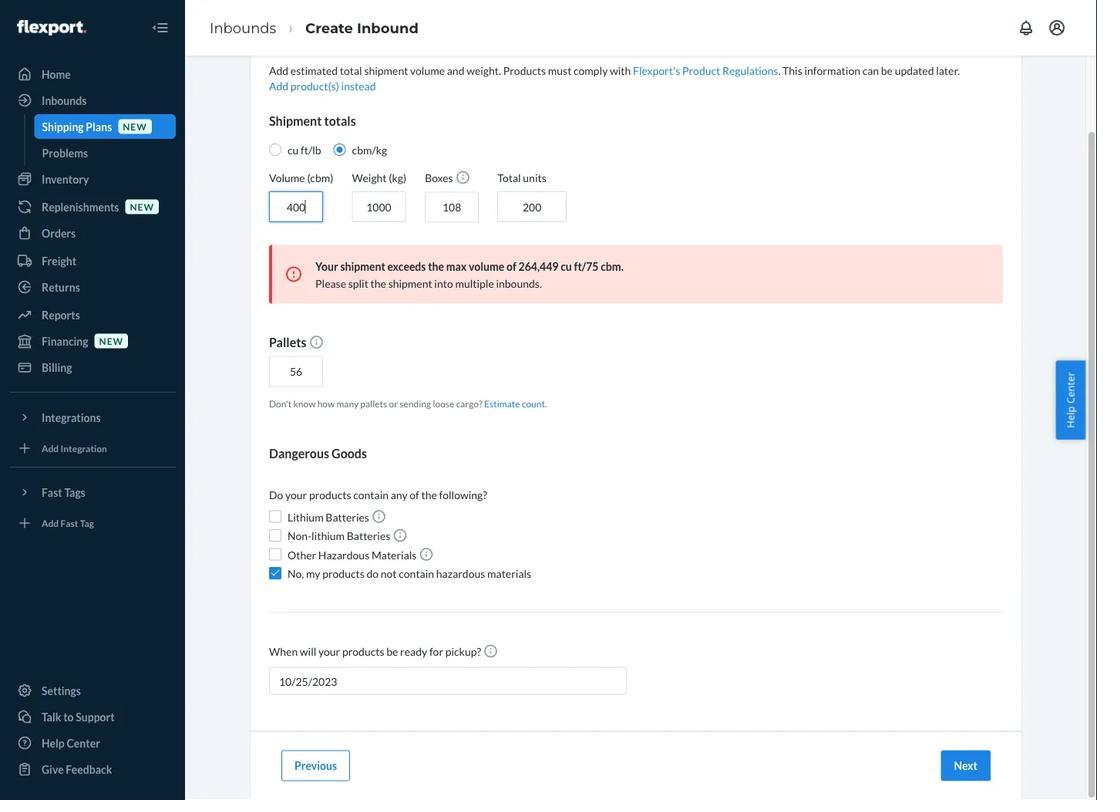 Task type: locate. For each thing, give the bounding box(es) containing it.
shipment down exceeds
[[389, 277, 433, 290]]

1 horizontal spatial contain
[[399, 567, 434, 580]]

center
[[1064, 372, 1078, 404], [67, 736, 100, 750]]

of inside your shipment exceeds the max volume of 264,449 cu ft/75 cbm. please split the shipment into multiple inbounds.
[[507, 260, 517, 273]]

1 vertical spatial your
[[319, 645, 340, 658]]

estimate count button
[[485, 397, 545, 410]]

1 vertical spatial cu
[[561, 260, 572, 273]]

2 vertical spatial shipment
[[389, 277, 433, 290]]

volume
[[269, 171, 305, 184]]

create inbound link
[[306, 19, 419, 36]]

new down reports link
[[99, 335, 124, 346]]

don't know how many pallets or sending loose cargo? estimate count .
[[269, 398, 547, 409]]

contain
[[354, 489, 389, 502], [399, 567, 434, 580]]

settings
[[42, 684, 81, 697]]

add product(s) instead button
[[269, 78, 376, 94]]

.
[[779, 64, 781, 77], [545, 398, 547, 409]]

non-
[[288, 530, 312, 543]]

None checkbox
[[269, 511, 282, 523], [269, 567, 282, 580], [269, 511, 282, 523], [269, 567, 282, 580]]

my
[[306, 567, 321, 580]]

0 horizontal spatial center
[[67, 736, 100, 750]]

1 horizontal spatial center
[[1064, 372, 1078, 404]]

1 horizontal spatial of
[[507, 260, 517, 273]]

tag
[[80, 517, 94, 528]]

0 horizontal spatial volume
[[411, 64, 445, 77]]

0 vertical spatial be
[[882, 64, 893, 77]]

this
[[783, 64, 803, 77]]

shipment totals
[[269, 113, 356, 128]]

0 text field down weight (kg)
[[352, 192, 406, 223]]

weight.
[[467, 64, 501, 77]]

product(s)
[[291, 79, 339, 93]]

add integration
[[42, 442, 107, 454]]

of
[[507, 260, 517, 273], [410, 489, 420, 502]]

be left ready
[[387, 645, 398, 658]]

batteries up other hazardous materials
[[347, 530, 391, 543]]

new for financing
[[99, 335, 124, 346]]

0 vertical spatial the
[[428, 260, 444, 273]]

2 horizontal spatial 0 text field
[[498, 192, 567, 223]]

fast left tag
[[61, 517, 78, 528]]

exceeds
[[388, 260, 426, 273]]

0 vertical spatial inbounds
[[210, 19, 276, 36]]

your right will
[[319, 645, 340, 658]]

0 vertical spatial center
[[1064, 372, 1078, 404]]

1 vertical spatial volume
[[469, 260, 505, 273]]

1 vertical spatial fast
[[61, 517, 78, 528]]

10/25/2023
[[279, 675, 337, 688]]

1 horizontal spatial help
[[1064, 406, 1078, 428]]

center inside button
[[1064, 372, 1078, 404]]

0 text field down volume (cbm)
[[269, 192, 323, 223]]

add fast tag
[[42, 517, 94, 528]]

returns
[[42, 280, 80, 294]]

integrations
[[42, 411, 101, 424]]

know
[[294, 398, 316, 409]]

new for replenishments
[[130, 201, 154, 212]]

0 text field
[[352, 192, 406, 223], [498, 192, 567, 223], [425, 192, 479, 223]]

0 vertical spatial products
[[309, 489, 351, 502]]

2 vertical spatial new
[[99, 335, 124, 346]]

new up orders link on the top
[[130, 201, 154, 212]]

1 vertical spatial contain
[[399, 567, 434, 580]]

add left integration
[[42, 442, 59, 454]]

cu left ft/75
[[561, 260, 572, 273]]

will
[[300, 645, 317, 658]]

help center inside button
[[1064, 372, 1078, 428]]

(kg)
[[389, 171, 407, 184]]

hazardous
[[319, 548, 370, 562]]

fast
[[42, 486, 62, 499], [61, 517, 78, 528]]

shipment up instead
[[364, 64, 408, 77]]

1 vertical spatial help
[[42, 736, 65, 750]]

product
[[683, 64, 721, 77]]

or
[[389, 398, 398, 409]]

don't
[[269, 398, 292, 409]]

new
[[123, 121, 147, 132], [130, 201, 154, 212], [99, 335, 124, 346]]

total
[[340, 64, 362, 77]]

1 vertical spatial be
[[387, 645, 398, 658]]

be right can
[[882, 64, 893, 77]]

0 text field down boxes
[[425, 192, 479, 223]]

contain left any
[[354, 489, 389, 502]]

2 0 text field from the top
[[269, 356, 323, 387]]

the up into
[[428, 260, 444, 273]]

0 horizontal spatial 0 text field
[[352, 192, 406, 223]]

2 0 text field from the left
[[498, 192, 567, 223]]

please
[[316, 277, 346, 290]]

later.
[[937, 64, 961, 77]]

1 vertical spatial new
[[130, 201, 154, 212]]

help
[[1064, 406, 1078, 428], [42, 736, 65, 750]]

. left this
[[779, 64, 781, 77]]

volume inside your shipment exceeds the max volume of 264,449 cu ft/75 cbm. please split the shipment into multiple inbounds.
[[469, 260, 505, 273]]

other
[[288, 548, 316, 562]]

settings link
[[9, 678, 176, 703]]

support
[[76, 710, 115, 723]]

1 vertical spatial of
[[410, 489, 420, 502]]

home link
[[9, 62, 176, 86]]

0 horizontal spatial inbounds
[[42, 94, 87, 107]]

0 horizontal spatial help center
[[42, 736, 100, 750]]

1 horizontal spatial 0 text field
[[425, 192, 479, 223]]

0 vertical spatial volume
[[411, 64, 445, 77]]

must
[[548, 64, 572, 77]]

0 text field down units at top left
[[498, 192, 567, 223]]

fast tags
[[42, 486, 85, 499]]

add down fast tags
[[42, 517, 59, 528]]

0 vertical spatial contain
[[354, 489, 389, 502]]

information
[[805, 64, 861, 77]]

materials
[[488, 567, 532, 580]]

new right plans
[[123, 121, 147, 132]]

total
[[498, 171, 521, 184]]

1 horizontal spatial inbounds
[[210, 19, 276, 36]]

volume (cbm)
[[269, 171, 334, 184]]

products down 'hazardous'
[[323, 567, 365, 580]]

0 horizontal spatial of
[[410, 489, 420, 502]]

lithium
[[288, 511, 324, 524]]

count
[[522, 398, 545, 409]]

None radio
[[269, 144, 282, 156], [334, 144, 346, 156], [269, 144, 282, 156], [334, 144, 346, 156]]

0 text field
[[269, 192, 323, 223], [269, 356, 323, 387]]

problems
[[42, 146, 88, 159]]

feedback
[[66, 763, 112, 776]]

contain right 'not'
[[399, 567, 434, 580]]

fast inside add fast tag link
[[61, 517, 78, 528]]

cargo?
[[456, 398, 483, 409]]

0 vertical spatial 0 text field
[[269, 192, 323, 223]]

cu left ft/lb
[[288, 143, 299, 157]]

estimated
[[291, 64, 338, 77]]

how
[[318, 398, 335, 409]]

0 horizontal spatial .
[[545, 398, 547, 409]]

batteries up non-lithium batteries
[[326, 511, 370, 524]]

your shipment exceeds the max volume of 264,449 cu ft/75 cbm. please split the shipment into multiple inbounds.
[[316, 260, 624, 290]]

1 horizontal spatial help center
[[1064, 372, 1078, 428]]

materials
[[372, 548, 417, 562]]

products
[[309, 489, 351, 502], [323, 567, 365, 580], [343, 645, 385, 658]]

cu
[[288, 143, 299, 157], [561, 260, 572, 273]]

0 vertical spatial cu
[[288, 143, 299, 157]]

0 horizontal spatial your
[[285, 489, 307, 502]]

lithium
[[312, 530, 345, 543]]

0 vertical spatial new
[[123, 121, 147, 132]]

0 vertical spatial of
[[507, 260, 517, 273]]

when
[[269, 645, 298, 658]]

fast left 'tags' at the left of page
[[42, 486, 62, 499]]

of right any
[[410, 489, 420, 502]]

help center link
[[9, 731, 176, 755]]

create
[[306, 19, 353, 36]]

the right any
[[422, 489, 437, 502]]

0 text field for units
[[498, 192, 567, 223]]

next button
[[942, 751, 991, 781]]

. inside add estimated total shipment volume and weight. products must comply with flexport's product regulations . this information can be updated later. add product(s) instead
[[779, 64, 781, 77]]

of up inbounds.
[[507, 260, 517, 273]]

shipment
[[364, 64, 408, 77], [341, 260, 386, 273], [389, 277, 433, 290]]

0 text field down 'pallets'
[[269, 356, 323, 387]]

give
[[42, 763, 64, 776]]

0 vertical spatial .
[[779, 64, 781, 77]]

0 vertical spatial fast
[[42, 486, 62, 499]]

None checkbox
[[269, 530, 282, 542], [269, 549, 282, 561], [269, 530, 282, 542], [269, 549, 282, 561]]

0 horizontal spatial inbounds link
[[9, 88, 176, 113]]

0 horizontal spatial help
[[42, 736, 65, 750]]

1 vertical spatial 0 text field
[[269, 356, 323, 387]]

1 horizontal spatial volume
[[469, 260, 505, 273]]

0 text field for pallets
[[269, 356, 323, 387]]

your right do
[[285, 489, 307, 502]]

be inside add estimated total shipment volume and weight. products must comply with flexport's product regulations . this information can be updated later. add product(s) instead
[[882, 64, 893, 77]]

next
[[955, 759, 978, 773]]

products up lithium batteries
[[309, 489, 351, 502]]

help center
[[1064, 372, 1078, 428], [42, 736, 100, 750]]

1 vertical spatial the
[[371, 277, 386, 290]]

non-lithium batteries
[[288, 530, 393, 543]]

0 vertical spatial inbounds link
[[210, 19, 276, 36]]

1 0 text field from the top
[[269, 192, 323, 223]]

give feedback button
[[9, 757, 176, 782]]

shipping
[[42, 120, 84, 133]]

1 horizontal spatial be
[[882, 64, 893, 77]]

loose
[[433, 398, 455, 409]]

close navigation image
[[151, 19, 170, 37]]

new for shipping plans
[[123, 121, 147, 132]]

be
[[882, 64, 893, 77], [387, 645, 398, 658]]

1 horizontal spatial cu
[[561, 260, 572, 273]]

volume left and
[[411, 64, 445, 77]]

add left "estimated"
[[269, 64, 289, 77]]

0 vertical spatial shipment
[[364, 64, 408, 77]]

volume up multiple
[[469, 260, 505, 273]]

0 vertical spatial help
[[1064, 406, 1078, 428]]

2 vertical spatial products
[[343, 645, 385, 658]]

0 vertical spatial help center
[[1064, 372, 1078, 428]]

products left ready
[[343, 645, 385, 658]]

1 0 text field from the left
[[352, 192, 406, 223]]

1 horizontal spatial .
[[779, 64, 781, 77]]

the right the "split"
[[371, 277, 386, 290]]

. right the estimate
[[545, 398, 547, 409]]

fast inside fast tags dropdown button
[[42, 486, 62, 499]]

shipment up the "split"
[[341, 260, 386, 273]]

shipment inside add estimated total shipment volume and weight. products must comply with flexport's product regulations . this information can be updated later. add product(s) instead
[[364, 64, 408, 77]]

1 vertical spatial products
[[323, 567, 365, 580]]

0 vertical spatial batteries
[[326, 511, 370, 524]]



Task type: vqa. For each thing, say whether or not it's contained in the screenshot.
Shipment
yes



Task type: describe. For each thing, give the bounding box(es) containing it.
into
[[435, 277, 453, 290]]

(cbm)
[[307, 171, 334, 184]]

1 vertical spatial help center
[[42, 736, 100, 750]]

lithium batteries
[[288, 511, 372, 524]]

dangerous goods
[[269, 446, 367, 461]]

and
[[447, 64, 465, 77]]

pickup?
[[446, 645, 481, 658]]

financing
[[42, 334, 88, 348]]

inbound
[[357, 19, 419, 36]]

breadcrumbs navigation
[[198, 5, 431, 50]]

returns link
[[9, 275, 176, 299]]

0 vertical spatial your
[[285, 489, 307, 502]]

home
[[42, 68, 71, 81]]

multiple
[[456, 277, 494, 290]]

max
[[447, 260, 467, 273]]

billing
[[42, 361, 72, 374]]

volume inside add estimated total shipment volume and weight. products must comply with flexport's product regulations . this information can be updated later. add product(s) instead
[[411, 64, 445, 77]]

not
[[381, 567, 397, 580]]

products for contain
[[309, 489, 351, 502]]

inventory
[[42, 172, 89, 186]]

do
[[367, 567, 379, 580]]

open account menu image
[[1049, 19, 1067, 37]]

comply
[[574, 64, 608, 77]]

boxes
[[425, 172, 455, 185]]

2 vertical spatial the
[[422, 489, 437, 502]]

following?
[[439, 489, 487, 502]]

inbounds inside "breadcrumbs" navigation
[[210, 19, 276, 36]]

1 horizontal spatial your
[[319, 645, 340, 658]]

3 0 text field from the left
[[425, 192, 479, 223]]

inbounds.
[[496, 277, 542, 290]]

fast tags button
[[9, 480, 176, 505]]

help center button
[[1057, 360, 1086, 440]]

1 horizontal spatial inbounds link
[[210, 19, 276, 36]]

flexport's
[[633, 64, 681, 77]]

add integration link
[[9, 436, 176, 461]]

your
[[316, 260, 338, 273]]

shipment
[[269, 113, 322, 128]]

0 horizontal spatial cu
[[288, 143, 299, 157]]

can
[[863, 64, 880, 77]]

previous
[[295, 759, 337, 773]]

no,
[[288, 567, 304, 580]]

pallets
[[361, 398, 387, 409]]

totals
[[324, 113, 356, 128]]

add for add fast tag
[[42, 517, 59, 528]]

264,449
[[519, 260, 559, 273]]

orders link
[[9, 221, 176, 245]]

1 vertical spatial batteries
[[347, 530, 391, 543]]

goods
[[332, 446, 367, 461]]

add estimated total shipment volume and weight. products must comply with flexport's product regulations . this information can be updated later. add product(s) instead
[[269, 64, 961, 93]]

split
[[348, 277, 369, 290]]

updated
[[895, 64, 935, 77]]

1 vertical spatial inbounds
[[42, 94, 87, 107]]

do your products contain any of the following?
[[269, 489, 487, 502]]

weight
[[352, 171, 387, 184]]

add fast tag link
[[9, 511, 176, 535]]

talk
[[42, 710, 61, 723]]

1 vertical spatial shipment
[[341, 260, 386, 273]]

estimate
[[485, 398, 520, 409]]

with
[[610, 64, 631, 77]]

integrations button
[[9, 405, 176, 430]]

for
[[430, 645, 444, 658]]

create inbound
[[306, 19, 419, 36]]

0 horizontal spatial contain
[[354, 489, 389, 502]]

1 vertical spatial center
[[67, 736, 100, 750]]

products
[[504, 64, 546, 77]]

ft/lb
[[301, 143, 321, 157]]

plans
[[86, 120, 112, 133]]

give feedback
[[42, 763, 112, 776]]

1 vertical spatial inbounds link
[[9, 88, 176, 113]]

0 text field for (kg)
[[352, 192, 406, 223]]

no, my products do not contain hazardous materials
[[288, 567, 532, 580]]

dangerous
[[269, 446, 329, 461]]

flexport logo image
[[17, 20, 86, 35]]

cu inside your shipment exceeds the max volume of 264,449 cu ft/75 cbm. please split the shipment into multiple inbounds.
[[561, 260, 572, 273]]

add left product(s)
[[269, 79, 289, 93]]

to
[[63, 710, 74, 723]]

1 vertical spatial .
[[545, 398, 547, 409]]

many
[[337, 398, 359, 409]]

talk to support
[[42, 710, 115, 723]]

instead
[[341, 79, 376, 93]]

help inside button
[[1064, 406, 1078, 428]]

add for add estimated total shipment volume and weight. products must comply with flexport's product regulations . this information can be updated later. add product(s) instead
[[269, 64, 289, 77]]

problems link
[[34, 140, 176, 165]]

do
[[269, 489, 283, 502]]

other hazardous materials
[[288, 548, 419, 562]]

reports link
[[9, 302, 176, 327]]

ready
[[401, 645, 428, 658]]

open notifications image
[[1018, 19, 1036, 37]]

total units
[[498, 171, 547, 184]]

0 horizontal spatial be
[[387, 645, 398, 658]]

cu ft/lb
[[288, 143, 321, 157]]

cbm.
[[601, 260, 624, 273]]

add for add integration
[[42, 442, 59, 454]]

flexport's product regulations button
[[633, 63, 779, 78]]

0 text field for volume (cbm)
[[269, 192, 323, 223]]

cbm/kg
[[352, 143, 387, 157]]

any
[[391, 489, 408, 502]]

products for do
[[323, 567, 365, 580]]

regulations
[[723, 64, 779, 77]]

talk to support button
[[9, 704, 176, 729]]



